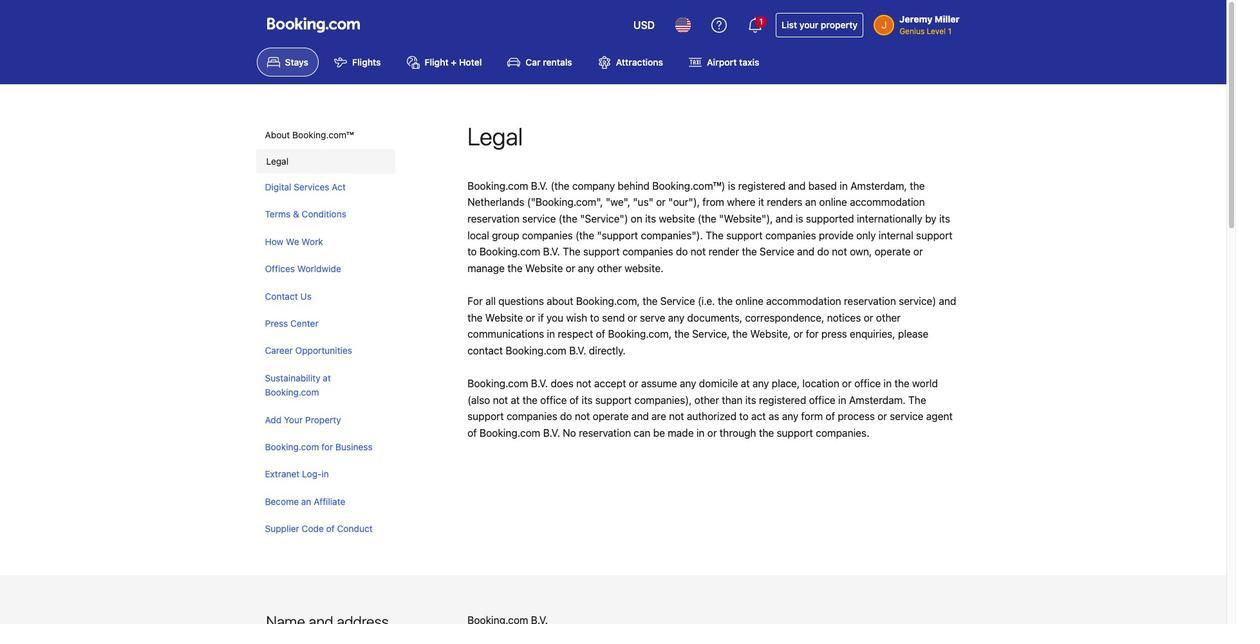 Task type: locate. For each thing, give the bounding box(es) containing it.
1 vertical spatial legal
[[266, 156, 289, 167]]

do
[[676, 246, 688, 258], [817, 246, 829, 258], [560, 411, 572, 422]]

the right (also
[[522, 394, 538, 406]]

0 vertical spatial is
[[728, 180, 735, 192]]

booking.com™)
[[652, 180, 725, 192]]

1 horizontal spatial online
[[819, 197, 847, 208]]

0 horizontal spatial is
[[728, 180, 735, 192]]

service left agent
[[890, 411, 923, 422]]

operate inside booking.com b.v. does not accept or assume any domicile at any place, location or office in the world (also not at the office of its support companies), other than its registered office in amsterdam. the support companies do not operate and are not authorized to act as any form of process or service agent of booking.com b.v. no reservation can be made in or through the support companies.
[[593, 411, 629, 422]]

for inside for all questions about booking.com, the service (i.e. the online accommodation reservation service) and the website or if you wish to send or serve any documents, correspondence, notices or other communications in respect of booking.com, the service, the website, or for press enquiries, please contact booking.com b.v. directly.
[[806, 328, 819, 340]]

1 vertical spatial an
[[301, 496, 311, 507]]

1 down miller
[[948, 26, 952, 36]]

1 vertical spatial is
[[796, 213, 803, 225]]

agent
[[926, 411, 953, 422]]

extranet log-in link
[[256, 461, 392, 488]]

1 horizontal spatial to
[[590, 312, 599, 324]]

0 horizontal spatial website
[[485, 312, 523, 324]]

0 horizontal spatial service
[[660, 296, 695, 307]]

is
[[728, 180, 735, 192], [796, 213, 803, 225]]

0 vertical spatial to
[[467, 246, 477, 258]]

business
[[335, 442, 373, 453]]

service left (i.e.
[[660, 296, 695, 307]]

in right based
[[840, 180, 848, 192]]

website up communications
[[485, 312, 523, 324]]

0 horizontal spatial office
[[540, 394, 567, 406]]

for left the business
[[321, 442, 333, 453]]

0 horizontal spatial other
[[597, 263, 622, 274]]

location
[[802, 378, 839, 389]]

the right the service,
[[732, 328, 748, 340]]

0 horizontal spatial service
[[522, 213, 556, 225]]

if
[[538, 312, 544, 324]]

0 vertical spatial an
[[805, 197, 817, 208]]

0 vertical spatial accommodation
[[850, 197, 925, 208]]

or right "us"
[[656, 197, 666, 208]]

0 horizontal spatial to
[[467, 246, 477, 258]]

0 horizontal spatial do
[[560, 411, 572, 422]]

the down for
[[467, 312, 483, 324]]

2 horizontal spatial reservation
[[844, 296, 896, 307]]

terms & conditions
[[265, 209, 346, 220]]

do inside booking.com b.v. does not accept or assume any domicile at any place, location or office in the world (also not at the office of its support companies), other than its registered office in amsterdam. the support companies do not operate and are not authorized to act as any form of process or service agent of booking.com b.v. no reservation can be made in or through the support companies.
[[560, 411, 572, 422]]

booking.com,
[[576, 296, 640, 307], [608, 328, 672, 340]]

miller
[[935, 14, 960, 24]]

1 vertical spatial website
[[485, 312, 523, 324]]

1 horizontal spatial for
[[806, 328, 819, 340]]

or right location
[[842, 378, 852, 389]]

documents,
[[687, 312, 742, 324]]

0 horizontal spatial 1
[[759, 17, 763, 26]]

service inside booking.com b.v. (the company behind booking.com™) is registered and based in amsterdam, the netherlands ("booking.com", "we", "us" or "our"), from where it renders an online accommodation reservation service (the "service") on its website (the "website"), and is supported internationally by its local group companies  (the "support companies"). the support companies provide only internal support to booking.com b.v. the support companies do not render the service and do not own, operate or manage the website or any other website.
[[522, 213, 556, 225]]

registered up it
[[738, 180, 786, 192]]

1 vertical spatial registered
[[759, 394, 806, 406]]

0 horizontal spatial the
[[563, 246, 581, 258]]

do down companies").
[[676, 246, 688, 258]]

career opportunities link
[[256, 338, 392, 365]]

booking.com online hotel reservations image
[[267, 17, 360, 33]]

genius
[[899, 26, 925, 36]]

its right by
[[939, 213, 950, 225]]

enquiries,
[[850, 328, 895, 340]]

companies down renders
[[765, 230, 816, 241]]

1 vertical spatial reservation
[[844, 296, 896, 307]]

companies down does
[[507, 411, 557, 422]]

1 horizontal spatial other
[[694, 394, 719, 406]]

website up about
[[525, 263, 563, 274]]

service inside for all questions about booking.com, the service (i.e. the online accommodation reservation service) and the website or if you wish to send or serve any documents, correspondence, notices or other communications in respect of booking.com, the service, the website, or for press enquiries, please contact booking.com b.v. directly.
[[660, 296, 695, 307]]

0 vertical spatial service
[[522, 213, 556, 225]]

2 horizontal spatial other
[[876, 312, 901, 324]]

b.v. down the respect
[[569, 345, 586, 357]]

an inside booking.com b.v. (the company behind booking.com™) is registered and based in amsterdam, the netherlands ("booking.com", "we", "us" or "our"), from where it renders an online accommodation reservation service (the "service") on its website (the "website"), and is supported internationally by its local group companies  (the "support companies"). the support companies provide only internal support to booking.com b.v. the support companies do not render the service and do not own, operate or manage the website or any other website.
[[805, 197, 817, 208]]

airport
[[707, 57, 737, 68]]

and
[[788, 180, 806, 192], [776, 213, 793, 225], [797, 246, 815, 258], [939, 296, 956, 307], [631, 411, 649, 422]]

service,
[[692, 328, 730, 340]]

in inside booking.com b.v. (the company behind booking.com™) is registered and based in amsterdam, the netherlands ("booking.com", "we", "us" or "our"), from where it renders an online accommodation reservation service (the "service") on its website (the "website"), and is supported internationally by its local group companies  (the "support companies"). the support companies provide only internal support to booking.com b.v. the support companies do not render the service and do not own, operate or manage the website or any other website.
[[840, 180, 848, 192]]

to inside booking.com b.v. (the company behind booking.com™) is registered and based in amsterdam, the netherlands ("booking.com", "we", "us" or "our"), from where it renders an online accommodation reservation service (the "service") on its website (the "website"), and is supported internationally by its local group companies  (the "support companies"). the support companies provide only internal support to booking.com b.v. the support companies do not render the service and do not own, operate or manage the website or any other website.
[[467, 246, 477, 258]]

0 vertical spatial booking.com,
[[576, 296, 640, 307]]

0 horizontal spatial reservation
[[467, 213, 520, 225]]

other inside booking.com b.v. does not accept or assume any domicile at any place, location or office in the world (also not at the office of its support companies), other than its registered office in amsterdam. the support companies do not operate and are not authorized to act as any form of process or service agent of booking.com b.v. no reservation can be made in or through the support companies.
[[694, 394, 719, 406]]

we
[[286, 236, 299, 247]]

("booking.com",
[[527, 197, 603, 208]]

accommodation up the correspondence,
[[766, 296, 841, 307]]

0 horizontal spatial at
[[323, 373, 331, 384]]

the left world
[[894, 378, 910, 389]]

2 horizontal spatial office
[[854, 378, 881, 389]]

accommodation inside booking.com b.v. (the company behind booking.com™) is registered and based in amsterdam, the netherlands ("booking.com", "we", "us" or "our"), from where it renders an online accommodation reservation service (the "service") on its website (the "website"), and is supported internationally by its local group companies  (the "support companies"). the support companies provide only internal support to booking.com b.v. the support companies do not render the service and do not own, operate or manage the website or any other website.
[[850, 197, 925, 208]]

2 horizontal spatial the
[[908, 394, 926, 406]]

communications
[[467, 328, 544, 340]]

of down does
[[570, 394, 579, 406]]

1 vertical spatial for
[[321, 442, 333, 453]]

0 vertical spatial service
[[760, 246, 794, 258]]

the left the service,
[[674, 328, 689, 340]]

booking.com inside for all questions about booking.com, the service (i.e. the online accommodation reservation service) and the website or if you wish to send or serve any documents, correspondence, notices or other communications in respect of booking.com, the service, the website, or for press enquiries, please contact booking.com b.v. directly.
[[506, 345, 566, 357]]

0 horizontal spatial accommodation
[[766, 296, 841, 307]]

1 vertical spatial online
[[736, 296, 763, 307]]

booking.com, up the 'send'
[[576, 296, 640, 307]]

operate
[[875, 246, 911, 258], [593, 411, 629, 422]]

other down "support
[[597, 263, 622, 274]]

1 horizontal spatial service
[[760, 246, 794, 258]]

1 horizontal spatial do
[[676, 246, 688, 258]]

extranet log-in
[[265, 469, 329, 480]]

(i.e.
[[698, 296, 715, 307]]

at
[[323, 373, 331, 384], [741, 378, 750, 389], [511, 394, 520, 406]]

work
[[302, 236, 323, 247]]

office down does
[[540, 394, 567, 406]]

b.v. up about
[[543, 246, 560, 258]]

1 horizontal spatial reservation
[[579, 427, 631, 439]]

0 vertical spatial reservation
[[467, 213, 520, 225]]

not up no
[[575, 411, 590, 422]]

(the down from
[[698, 213, 716, 225]]

the down world
[[908, 394, 926, 406]]

reservation right no
[[579, 427, 631, 439]]

to down local
[[467, 246, 477, 258]]

or up enquiries,
[[864, 312, 873, 324]]

from
[[703, 197, 724, 208]]

behind
[[618, 180, 650, 192]]

us
[[300, 291, 312, 302]]

1 vertical spatial service
[[890, 411, 923, 422]]

not left render
[[691, 246, 706, 258]]

support
[[726, 230, 763, 241], [916, 230, 953, 241], [583, 246, 620, 258], [595, 394, 632, 406], [467, 411, 504, 422], [777, 427, 813, 439]]

of up directly. on the bottom of page
[[596, 328, 605, 340]]

registered down place,
[[759, 394, 806, 406]]

at down career opportunities link
[[323, 373, 331, 384]]

website inside for all questions about booking.com, the service (i.e. the online accommodation reservation service) and the website or if you wish to send or serve any documents, correspondence, notices or other communications in respect of booking.com, the service, the website, or for press enquiries, please contact booking.com b.v. directly.
[[485, 312, 523, 324]]

digital
[[265, 182, 291, 193]]

the right amsterdam,
[[910, 180, 925, 192]]

0 vertical spatial online
[[819, 197, 847, 208]]

place,
[[772, 378, 800, 389]]

terms & conditions link
[[256, 201, 392, 228]]

other inside booking.com b.v. (the company behind booking.com™) is registered and based in amsterdam, the netherlands ("booking.com", "we", "us" or "our"), from where it renders an online accommodation reservation service (the "service") on its website (the "website"), and is supported internationally by its local group companies  (the "support companies"). the support companies provide only internal support to booking.com b.v. the support companies do not render the service and do not own, operate or manage the website or any other website.
[[597, 263, 622, 274]]

or left if
[[526, 312, 535, 324]]

to inside for all questions about booking.com, the service (i.e. the online accommodation reservation service) and the website or if you wish to send or serve any documents, correspondence, notices or other communications in respect of booking.com, the service, the website, or for press enquiries, please contact booking.com b.v. directly.
[[590, 312, 599, 324]]

conditions
[[302, 209, 346, 220]]

1 vertical spatial accommodation
[[766, 296, 841, 307]]

amsterdam,
[[850, 180, 907, 192]]

0 vertical spatial registered
[[738, 180, 786, 192]]

in down you
[[547, 328, 555, 340]]

1 left list
[[759, 17, 763, 26]]

b.v. left no
[[543, 427, 560, 439]]

office
[[854, 378, 881, 389], [540, 394, 567, 406], [809, 394, 836, 406]]

all
[[485, 296, 496, 307]]

navigation
[[256, 122, 395, 543]]

become
[[265, 496, 299, 507]]

to
[[467, 246, 477, 258], [590, 312, 599, 324], [739, 411, 749, 422]]

an left the affiliate
[[301, 496, 311, 507]]

support down 'accept'
[[595, 394, 632, 406]]

1 vertical spatial operate
[[593, 411, 629, 422]]

rentals
[[543, 57, 572, 68]]

0 vertical spatial operate
[[875, 246, 911, 258]]

questions
[[498, 296, 544, 307]]

log-
[[302, 469, 322, 480]]

1 vertical spatial service
[[660, 296, 695, 307]]

website
[[659, 213, 695, 225]]

is down renders
[[796, 213, 803, 225]]

1 horizontal spatial legal
[[467, 122, 523, 151]]

&
[[293, 209, 299, 220]]

online up "supported"
[[819, 197, 847, 208]]

list your property
[[782, 19, 858, 30]]

by
[[925, 213, 936, 225]]

1 horizontal spatial operate
[[875, 246, 911, 258]]

2 vertical spatial to
[[739, 411, 749, 422]]

1 vertical spatial the
[[563, 246, 581, 258]]

any left place,
[[753, 378, 769, 389]]

2 vertical spatial the
[[908, 394, 926, 406]]

1 horizontal spatial an
[[805, 197, 817, 208]]

reservation down netherlands
[[467, 213, 520, 225]]

office down location
[[809, 394, 836, 406]]

1 vertical spatial other
[[876, 312, 901, 324]]

renders
[[767, 197, 803, 208]]

0 horizontal spatial online
[[736, 296, 763, 307]]

press center link
[[256, 310, 392, 338]]

0 vertical spatial for
[[806, 328, 819, 340]]

local
[[467, 230, 489, 241]]

companies inside booking.com b.v. does not accept or assume any domicile at any place, location or office in the world (also not at the office of its support companies), other than its registered office in amsterdam. the support companies do not operate and are not authorized to act as any form of process or service agent of booking.com b.v. no reservation can be made in or through the support companies.
[[507, 411, 557, 422]]

b.v. up ("booking.com", at the top
[[531, 180, 548, 192]]

service down ("booking.com", at the top
[[522, 213, 556, 225]]

1 button
[[740, 10, 771, 41]]

through
[[720, 427, 756, 439]]

website
[[525, 263, 563, 274], [485, 312, 523, 324]]

career opportunities
[[265, 345, 352, 356]]

2 vertical spatial other
[[694, 394, 719, 406]]

to inside booking.com b.v. does not accept or assume any domicile at any place, location or office in the world (also not at the office of its support companies), other than its registered office in amsterdam. the support companies do not operate and are not authorized to act as any form of process or service agent of booking.com b.v. no reservation can be made in or through the support companies.
[[739, 411, 749, 422]]

of inside for all questions about booking.com, the service (i.e. the online accommodation reservation service) and the website or if you wish to send or serve any documents, correspondence, notices or other communications in respect of booking.com, the service, the website, or for press enquiries, please contact booking.com b.v. directly.
[[596, 328, 605, 340]]

worldwide
[[297, 263, 341, 274]]

booking.com down group at the top of page
[[479, 246, 540, 258]]

office up amsterdam.
[[854, 378, 881, 389]]

companies),
[[634, 394, 692, 406]]

for left press
[[806, 328, 819, 340]]

booking.com down if
[[506, 345, 566, 357]]

booking.com for business link
[[256, 434, 392, 461]]

contact
[[467, 345, 503, 357]]

"us"
[[633, 197, 653, 208]]

stays
[[285, 57, 308, 68]]

1 horizontal spatial the
[[706, 230, 724, 241]]

an down based
[[805, 197, 817, 208]]

0 horizontal spatial operate
[[593, 411, 629, 422]]

affiliate
[[314, 496, 345, 507]]

2 horizontal spatial to
[[739, 411, 749, 422]]

(the
[[551, 180, 570, 192], [559, 213, 577, 225], [698, 213, 716, 225], [576, 230, 594, 241]]

1 horizontal spatial office
[[809, 394, 836, 406]]

1 horizontal spatial service
[[890, 411, 923, 422]]

1 horizontal spatial 1
[[948, 26, 952, 36]]

0 horizontal spatial for
[[321, 442, 333, 453]]

service inside booking.com b.v. (the company behind booking.com™) is registered and based in amsterdam, the netherlands ("booking.com", "we", "us" or "our"), from where it renders an online accommodation reservation service (the "service") on its website (the "website"), and is supported internationally by its local group companies  (the "support companies"). the support companies provide only internal support to booking.com b.v. the support companies do not render the service and do not own, operate or manage the website or any other website.
[[760, 246, 794, 258]]

service)
[[899, 296, 936, 307]]

attractions
[[616, 57, 663, 68]]

other
[[597, 263, 622, 274], [876, 312, 901, 324], [694, 394, 719, 406]]

1 horizontal spatial accommodation
[[850, 197, 925, 208]]

booking.com down sustainability on the left of the page
[[265, 387, 319, 398]]

property
[[305, 414, 341, 425]]

legal
[[467, 122, 523, 151], [266, 156, 289, 167]]

accommodation up internationally
[[850, 197, 925, 208]]

the right (i.e.
[[718, 296, 733, 307]]

is up where
[[728, 180, 735, 192]]

any right serve
[[668, 312, 685, 324]]

2 horizontal spatial do
[[817, 246, 829, 258]]

0 vertical spatial other
[[597, 263, 622, 274]]

for
[[467, 296, 483, 307]]

online inside for all questions about booking.com, the service (i.e. the online accommodation reservation service) and the website or if you wish to send or serve any documents, correspondence, notices or other communications in respect of booking.com, the service, the website, or for press enquiries, please contact booking.com b.v. directly.
[[736, 296, 763, 307]]

2 vertical spatial reservation
[[579, 427, 631, 439]]

become an affiliate link
[[256, 488, 392, 516]]

not down provide
[[832, 246, 847, 258]]

registered inside booking.com b.v. (the company behind booking.com™) is registered and based in amsterdam, the netherlands ("booking.com", "we", "us" or "our"), from where it renders an online accommodation reservation service (the "service") on its website (the "website"), and is supported internationally by its local group companies  (the "support companies"). the support companies provide only internal support to booking.com b.v. the support companies do not render the service and do not own, operate or manage the website or any other website.
[[738, 180, 786, 192]]

car rentals
[[526, 57, 572, 68]]

at right (also
[[511, 394, 520, 406]]

accommodation
[[850, 197, 925, 208], [766, 296, 841, 307]]

taxis
[[739, 57, 759, 68]]

to right wish
[[590, 312, 599, 324]]

any inside booking.com b.v. (the company behind booking.com™) is registered and based in amsterdam, the netherlands ("booking.com", "we", "us" or "our"), from where it renders an online accommodation reservation service (the "service") on its website (the "website"), and is supported internationally by its local group companies  (the "support companies"). the support companies provide only internal support to booking.com b.v. the support companies do not render the service and do not own, operate or manage the website or any other website.
[[578, 263, 594, 274]]

list
[[782, 19, 797, 30]]

(the down ("booking.com", at the top
[[559, 213, 577, 225]]

do up no
[[560, 411, 572, 422]]

b.v. left does
[[531, 378, 548, 389]]

1 vertical spatial to
[[590, 312, 599, 324]]

0 vertical spatial website
[[525, 263, 563, 274]]

and up can
[[631, 411, 649, 422]]

of
[[596, 328, 605, 340], [570, 394, 579, 406], [826, 411, 835, 422], [467, 427, 477, 439], [326, 523, 335, 534]]

airport taxis
[[707, 57, 759, 68]]

1 horizontal spatial website
[[525, 263, 563, 274]]

contact us
[[265, 291, 312, 302]]

and inside booking.com b.v. does not accept or assume any domicile at any place, location or office in the world (also not at the office of its support companies), other than its registered office in amsterdam. the support companies do not operate and are not authorized to act as any form of process or service agent of booking.com b.v. no reservation can be made in or through the support companies.
[[631, 411, 649, 422]]

service down "website"),
[[760, 246, 794, 258]]

code
[[302, 523, 324, 534]]

other up enquiries,
[[876, 312, 901, 324]]

at inside the sustainability at booking.com
[[323, 373, 331, 384]]



Task type: vqa. For each thing, say whether or not it's contained in the screenshot.
the rightmost to
yes



Task type: describe. For each thing, give the bounding box(es) containing it.
any inside for all questions about booking.com, the service (i.e. the online accommodation reservation service) and the website or if you wish to send or serve any documents, correspondence, notices or other communications in respect of booking.com, the service, the website, or for press enquiries, please contact booking.com b.v. directly.
[[668, 312, 685, 324]]

only
[[856, 230, 876, 241]]

jeremy miller genius level 1
[[899, 14, 960, 36]]

booking.com up (also
[[467, 378, 528, 389]]

support down "website"),
[[726, 230, 763, 241]]

no
[[563, 427, 576, 439]]

or down amsterdam.
[[878, 411, 887, 422]]

booking.com for business
[[265, 442, 373, 453]]

flight + hotel
[[425, 57, 482, 68]]

than
[[722, 394, 743, 406]]

or right 'accept'
[[629, 378, 638, 389]]

1 horizontal spatial is
[[796, 213, 803, 225]]

booking.com™
[[292, 130, 354, 141]]

not up "made"
[[669, 411, 684, 422]]

correspondence,
[[745, 312, 824, 324]]

press center
[[265, 318, 318, 329]]

supported
[[806, 213, 854, 225]]

companies down ("booking.com", at the top
[[522, 230, 573, 241]]

0 horizontal spatial legal
[[266, 156, 289, 167]]

other inside for all questions about booking.com, the service (i.e. the online accommodation reservation service) and the website or if you wish to send or serve any documents, correspondence, notices or other communications in respect of booking.com, the service, the website, or for press enquiries, please contact booking.com b.v. directly.
[[876, 312, 901, 324]]

1 horizontal spatial at
[[511, 394, 520, 406]]

or down internal
[[913, 246, 923, 258]]

support down the form
[[777, 427, 813, 439]]

flight + hotel link
[[396, 48, 492, 77]]

0 vertical spatial legal
[[467, 122, 523, 151]]

render
[[709, 246, 739, 258]]

amsterdam.
[[849, 394, 906, 406]]

online inside booking.com b.v. (the company behind booking.com™) is registered and based in amsterdam, the netherlands ("booking.com", "we", "us" or "our"), from where it renders an online accommodation reservation service (the "service") on its website (the "website"), and is supported internationally by its local group companies  (the "support companies"). the support companies provide only internal support to booking.com b.v. the support companies do not render the service and do not own, operate or manage the website or any other website.
[[819, 197, 847, 208]]

directly.
[[589, 345, 626, 357]]

its up act at the bottom right of the page
[[745, 394, 756, 406]]

airport taxis link
[[679, 48, 770, 77]]

and down "supported"
[[797, 246, 815, 258]]

about
[[547, 296, 573, 307]]

0 horizontal spatial an
[[301, 496, 311, 507]]

become an affiliate
[[265, 496, 345, 507]]

serve
[[640, 312, 665, 324]]

website inside booking.com b.v. (the company behind booking.com™) is registered and based in amsterdam, the netherlands ("booking.com", "we", "us" or "our"), from where it renders an online accommodation reservation service (the "service") on its website (the "website"), and is supported internationally by its local group companies  (the "support companies"). the support companies provide only internal support to booking.com b.v. the support companies do not render the service and do not own, operate or manage the website or any other website.
[[525, 263, 563, 274]]

of inside the supplier code of conduct link
[[326, 523, 335, 534]]

the inside booking.com b.v. does not accept or assume any domicile at any place, location or office in the world (also not at the office of its support companies), other than its registered office in amsterdam. the support companies do not operate and are not authorized to act as any form of process or service agent of booking.com b.v. no reservation can be made in or through the support companies.
[[908, 394, 926, 406]]

offices
[[265, 263, 295, 274]]

in inside for all questions about booking.com, the service (i.e. the online accommodation reservation service) and the website or if you wish to send or serve any documents, correspondence, notices or other communications in respect of booking.com, the service, the website, or for press enquiries, please contact booking.com b.v. directly.
[[547, 328, 555, 340]]

support down by
[[916, 230, 953, 241]]

act
[[332, 182, 346, 193]]

companies").
[[641, 230, 703, 241]]

b.v. inside for all questions about booking.com, the service (i.e. the online accommodation reservation service) and the website or if you wish to send or serve any documents, correspondence, notices or other communications in respect of booking.com, the service, the website, or for press enquiries, please contact booking.com b.v. directly.
[[569, 345, 586, 357]]

support down "support
[[583, 246, 620, 258]]

+
[[451, 57, 457, 68]]

companies.
[[816, 427, 869, 439]]

can
[[634, 427, 651, 439]]

any right as
[[782, 411, 799, 422]]

process
[[838, 411, 875, 422]]

domicile
[[699, 378, 738, 389]]

level
[[927, 26, 946, 36]]

navigation containing about booking.com™
[[256, 122, 395, 543]]

group
[[492, 230, 519, 241]]

where
[[727, 197, 756, 208]]

wish
[[566, 312, 587, 324]]

add
[[265, 414, 282, 425]]

stays link
[[257, 48, 319, 77]]

or right the 'send'
[[628, 312, 637, 324]]

or down the authorized
[[707, 427, 717, 439]]

2 horizontal spatial at
[[741, 378, 750, 389]]

add your property
[[265, 414, 341, 425]]

press
[[265, 318, 288, 329]]

and up renders
[[788, 180, 806, 192]]

as
[[769, 411, 779, 422]]

or down the correspondence,
[[794, 328, 803, 340]]

in up amsterdam.
[[884, 378, 892, 389]]

your
[[284, 414, 303, 425]]

the right render
[[742, 246, 757, 258]]

property
[[821, 19, 858, 30]]

not right (also
[[493, 394, 508, 406]]

companies up 'website.'
[[622, 246, 673, 258]]

"our"),
[[668, 197, 700, 208]]

it
[[758, 197, 764, 208]]

in right "made"
[[696, 427, 705, 439]]

support down (also
[[467, 411, 504, 422]]

car rentals link
[[497, 48, 582, 77]]

services
[[294, 182, 329, 193]]

are
[[652, 411, 666, 422]]

in down booking.com for business link
[[322, 469, 329, 480]]

flights
[[352, 57, 381, 68]]

(the down "service")
[[576, 230, 594, 241]]

about booking.com™
[[265, 130, 354, 141]]

(the up ("booking.com", at the top
[[551, 180, 570, 192]]

sustainability
[[265, 373, 320, 384]]

usd
[[634, 19, 655, 31]]

its right on
[[645, 213, 656, 225]]

booking.com up netherlands
[[467, 180, 528, 192]]

accommodation inside for all questions about booking.com, the service (i.e. the online accommodation reservation service) and the website or if you wish to send or serve any documents, correspondence, notices or other communications in respect of booking.com, the service, the website, or for press enquiries, please contact booking.com b.v. directly.
[[766, 296, 841, 307]]

be
[[653, 427, 665, 439]]

booking.com down your
[[265, 442, 319, 453]]

"website"),
[[719, 213, 773, 225]]

the down as
[[759, 427, 774, 439]]

career
[[265, 345, 293, 356]]

1 inside button
[[759, 17, 763, 26]]

how we work
[[265, 236, 323, 247]]

reservation inside booking.com b.v. (the company behind booking.com™) is registered and based in amsterdam, the netherlands ("booking.com", "we", "us" or "our"), from where it renders an online accommodation reservation service (the "service") on its website (the "website"), and is supported internationally by its local group companies  (the "support companies"). the support companies provide only internal support to booking.com b.v. the support companies do not render the service and do not own, operate or manage the website or any other website.
[[467, 213, 520, 225]]

any right assume
[[680, 378, 696, 389]]

of right the form
[[826, 411, 835, 422]]

booking.com b.v. (the company behind booking.com™) is registered and based in amsterdam, the netherlands ("booking.com", "we", "us" or "our"), from where it renders an online accommodation reservation service (the "service") on its website (the "website"), and is supported internationally by its local group companies  (the "support companies"). the support companies provide only internal support to booking.com b.v. the support companies do not render the service and do not own, operate or manage the website or any other website.
[[467, 180, 953, 274]]

reservation inside for all questions about booking.com, the service (i.e. the online accommodation reservation service) and the website or if you wish to send or serve any documents, correspondence, notices or other communications in respect of booking.com, the service, the website, or for press enquiries, please contact booking.com b.v. directly.
[[844, 296, 896, 307]]

netherlands
[[467, 197, 524, 208]]

"service")
[[580, 213, 628, 225]]

service inside booking.com b.v. does not accept or assume any domicile at any place, location or office in the world (also not at the office of its support companies), other than its registered office in amsterdam. the support companies do not operate and are not authorized to act as any form of process or service agent of booking.com b.v. no reservation can be made in or through the support companies.
[[890, 411, 923, 422]]

and inside for all questions about booking.com, the service (i.e. the online accommodation reservation service) and the website or if you wish to send or serve any documents, correspondence, notices or other communications in respect of booking.com, the service, the website, or for press enquiries, please contact booking.com b.v. directly.
[[939, 296, 956, 307]]

does
[[551, 378, 574, 389]]

notices
[[827, 312, 861, 324]]

sustainability at booking.com
[[265, 373, 331, 398]]

booking.com inside the sustainability at booking.com
[[265, 387, 319, 398]]

the up serve
[[643, 296, 658, 307]]

extranet
[[265, 469, 300, 480]]

car
[[526, 57, 541, 68]]

supplier code of conduct link
[[256, 516, 392, 543]]

and down renders
[[776, 213, 793, 225]]

or up about
[[566, 263, 575, 274]]

0 vertical spatial the
[[706, 230, 724, 241]]

list your property link
[[776, 13, 863, 37]]

1 inside jeremy miller genius level 1
[[948, 26, 952, 36]]

company
[[572, 180, 615, 192]]

contact
[[265, 291, 298, 302]]

opportunities
[[295, 345, 352, 356]]

booking.com b.v. does not accept or assume any domicile at any place, location or office in the world (also not at the office of its support companies), other than its registered office in amsterdam. the support companies do not operate and are not authorized to act as any form of process or service agent of booking.com b.v. no reservation can be made in or through the support companies.
[[467, 378, 953, 439]]

website,
[[750, 328, 791, 340]]

add your property link
[[256, 407, 392, 434]]

reservation inside booking.com b.v. does not accept or assume any domicile at any place, location or office in the world (also not at the office of its support companies), other than its registered office in amsterdam. the support companies do not operate and are not authorized to act as any form of process or service agent of booking.com b.v. no reservation can be made in or through the support companies.
[[579, 427, 631, 439]]

operate inside booking.com b.v. (the company behind booking.com™) is registered and based in amsterdam, the netherlands ("booking.com", "we", "us" or "our"), from where it renders an online accommodation reservation service (the "service") on its website (the "website"), and is supported internationally by its local group companies  (the "support companies"). the support companies provide only internal support to booking.com b.v. the support companies do not render the service and do not own, operate or manage the website or any other website.
[[875, 246, 911, 258]]

booking.com down (also
[[480, 427, 540, 439]]

in up process
[[838, 394, 846, 406]]

terms
[[265, 209, 291, 220]]

1 vertical spatial booking.com,
[[608, 328, 672, 340]]

based
[[808, 180, 837, 192]]

registered inside booking.com b.v. does not accept or assume any domicile at any place, location or office in the world (also not at the office of its support companies), other than its registered office in amsterdam. the support companies do not operate and are not authorized to act as any form of process or service agent of booking.com b.v. no reservation can be made in or through the support companies.
[[759, 394, 806, 406]]

about booking.com™ link
[[256, 122, 392, 149]]

flights link
[[324, 48, 391, 77]]

its down directly. on the bottom of page
[[582, 394, 593, 406]]

the right the manage
[[507, 263, 523, 274]]

internationally
[[857, 213, 922, 225]]

accept
[[594, 378, 626, 389]]

of down (also
[[467, 427, 477, 439]]

not right does
[[576, 378, 592, 389]]



